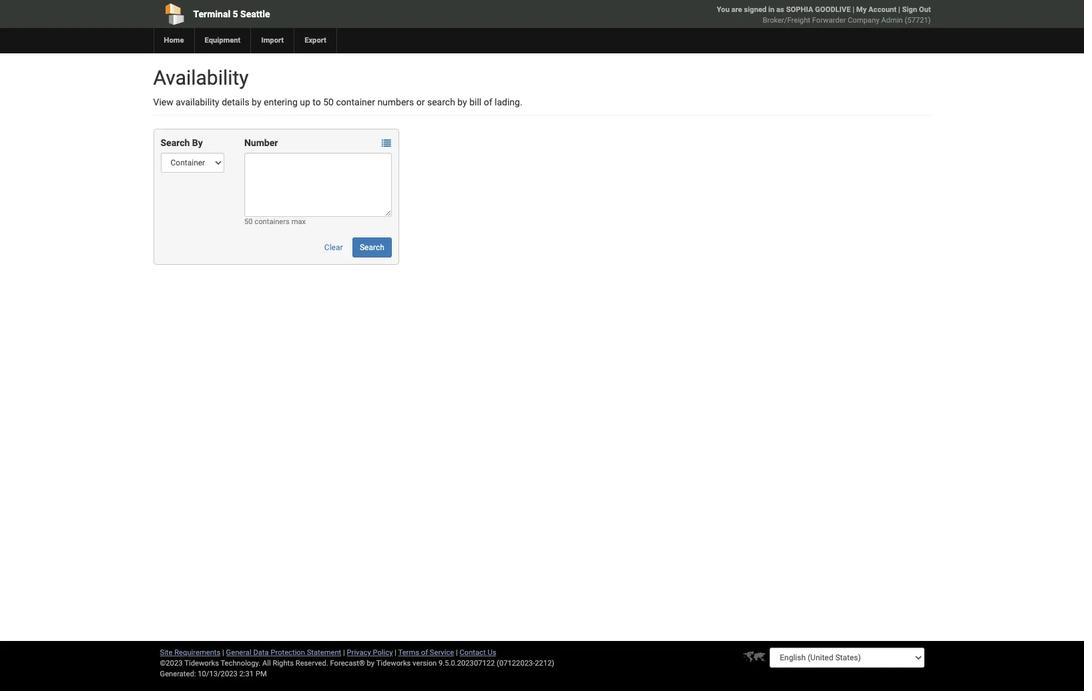 Task type: vqa. For each thing, say whether or not it's contained in the screenshot.
Export
yes



Task type: describe. For each thing, give the bounding box(es) containing it.
rights
[[273, 660, 294, 668]]

terminal 5 seattle
[[193, 9, 270, 19]]

view availability details by entering up to 50 container numbers or search by bill of lading.
[[153, 97, 522, 107]]

general
[[226, 649, 251, 658]]

| left sign
[[898, 5, 900, 14]]

1 horizontal spatial of
[[484, 97, 492, 107]]

version
[[413, 660, 437, 668]]

technology.
[[221, 660, 260, 668]]

clear button
[[317, 238, 350, 258]]

sophia
[[786, 5, 813, 14]]

2:31
[[239, 670, 254, 679]]

equipment
[[205, 36, 241, 45]]

container
[[336, 97, 375, 107]]

policy
[[373, 649, 393, 658]]

9.5.0.202307122
[[439, 660, 495, 668]]

or
[[416, 97, 425, 107]]

show list image
[[382, 139, 391, 148]]

2212)
[[535, 660, 554, 668]]

clear
[[324, 243, 343, 252]]

terminal
[[193, 9, 230, 19]]

privacy policy link
[[347, 649, 393, 658]]

protection
[[271, 649, 305, 658]]

import link
[[251, 28, 294, 53]]

Number text field
[[244, 153, 392, 217]]

forecast®
[[330, 660, 365, 668]]

statement
[[307, 649, 341, 658]]

contact us link
[[460, 649, 496, 658]]

home
[[164, 36, 184, 45]]

in
[[768, 5, 775, 14]]

bill
[[469, 97, 481, 107]]

entering
[[264, 97, 298, 107]]

5
[[233, 9, 238, 19]]

| up tideworks
[[395, 649, 397, 658]]

privacy
[[347, 649, 371, 658]]

availability
[[176, 97, 219, 107]]

10/13/2023
[[198, 670, 238, 679]]

| left my
[[853, 5, 855, 14]]

broker/freight
[[763, 16, 810, 25]]

you are signed in as sophia goodlive | my account | sign out broker/freight forwarder company admin (57721)
[[717, 5, 931, 25]]

by inside site requirements | general data protection statement | privacy policy | terms of service | contact us ©2023 tideworks technology. all rights reserved. forecast® by tideworks version 9.5.0.202307122 (07122023-2212) generated: 10/13/2023 2:31 pm
[[367, 660, 375, 668]]

©2023 tideworks
[[160, 660, 219, 668]]

50 containers max
[[244, 218, 306, 226]]

seattle
[[240, 9, 270, 19]]

service
[[430, 649, 454, 658]]

admin
[[881, 16, 903, 25]]

data
[[253, 649, 269, 658]]

| up 9.5.0.202307122
[[456, 649, 458, 658]]

(57721)
[[905, 16, 931, 25]]

general data protection statement link
[[226, 649, 341, 658]]

search
[[427, 97, 455, 107]]

search for search by
[[161, 138, 190, 148]]



Task type: locate. For each thing, give the bounding box(es) containing it.
company
[[848, 16, 880, 25]]

signed
[[744, 5, 767, 14]]

of inside site requirements | general data protection statement | privacy policy | terms of service | contact us ©2023 tideworks technology. all rights reserved. forecast® by tideworks version 9.5.0.202307122 (07122023-2212) generated: 10/13/2023 2:31 pm
[[421, 649, 428, 658]]

by down privacy policy link
[[367, 660, 375, 668]]

all
[[262, 660, 271, 668]]

search inside button
[[360, 243, 384, 252]]

site requirements | general data protection statement | privacy policy | terms of service | contact us ©2023 tideworks technology. all rights reserved. forecast® by tideworks version 9.5.0.202307122 (07122023-2212) generated: 10/13/2023 2:31 pm
[[160, 649, 554, 679]]

contact
[[460, 649, 486, 658]]

0 vertical spatial of
[[484, 97, 492, 107]]

home link
[[153, 28, 194, 53]]

import
[[261, 36, 284, 45]]

export link
[[294, 28, 336, 53]]

by
[[192, 138, 203, 148]]

forwarder
[[812, 16, 846, 25]]

reserved.
[[296, 660, 328, 668]]

by
[[252, 97, 261, 107], [458, 97, 467, 107], [367, 660, 375, 668]]

up
[[300, 97, 310, 107]]

pm
[[256, 670, 267, 679]]

containers
[[255, 218, 290, 226]]

by right details
[[252, 97, 261, 107]]

1 horizontal spatial 50
[[323, 97, 334, 107]]

1 horizontal spatial by
[[367, 660, 375, 668]]

number
[[244, 138, 278, 148]]

0 vertical spatial search
[[161, 138, 190, 148]]

0 horizontal spatial 50
[[244, 218, 253, 226]]

50
[[323, 97, 334, 107], [244, 218, 253, 226]]

terms
[[398, 649, 419, 658]]

details
[[222, 97, 249, 107]]

search button
[[352, 238, 392, 258]]

search for search
[[360, 243, 384, 252]]

out
[[919, 5, 931, 14]]

by left bill
[[458, 97, 467, 107]]

0 horizontal spatial of
[[421, 649, 428, 658]]

of
[[484, 97, 492, 107], [421, 649, 428, 658]]

account
[[869, 5, 897, 14]]

(07122023-
[[497, 660, 535, 668]]

equipment link
[[194, 28, 251, 53]]

50 left containers
[[244, 218, 253, 226]]

of up version
[[421, 649, 428, 658]]

| up forecast®
[[343, 649, 345, 658]]

sign out link
[[902, 5, 931, 14]]

generated:
[[160, 670, 196, 679]]

tideworks
[[376, 660, 411, 668]]

to
[[313, 97, 321, 107]]

search right clear
[[360, 243, 384, 252]]

search
[[161, 138, 190, 148], [360, 243, 384, 252]]

search left by
[[161, 138, 190, 148]]

numbers
[[377, 97, 414, 107]]

availability
[[153, 66, 249, 89]]

search by
[[161, 138, 203, 148]]

requirements
[[174, 649, 221, 658]]

of right bill
[[484, 97, 492, 107]]

us
[[488, 649, 496, 658]]

site
[[160, 649, 173, 658]]

max
[[291, 218, 306, 226]]

terms of service link
[[398, 649, 454, 658]]

site requirements link
[[160, 649, 221, 658]]

0 horizontal spatial by
[[252, 97, 261, 107]]

as
[[776, 5, 784, 14]]

goodlive
[[815, 5, 851, 14]]

| left general on the bottom left
[[222, 649, 224, 658]]

my
[[856, 5, 867, 14]]

2 horizontal spatial by
[[458, 97, 467, 107]]

1 vertical spatial of
[[421, 649, 428, 658]]

export
[[305, 36, 326, 45]]

0 vertical spatial 50
[[323, 97, 334, 107]]

view
[[153, 97, 173, 107]]

1 vertical spatial search
[[360, 243, 384, 252]]

50 right to
[[323, 97, 334, 107]]

are
[[731, 5, 742, 14]]

1 horizontal spatial search
[[360, 243, 384, 252]]

sign
[[902, 5, 917, 14]]

my account link
[[856, 5, 897, 14]]

terminal 5 seattle link
[[153, 0, 466, 28]]

|
[[853, 5, 855, 14], [898, 5, 900, 14], [222, 649, 224, 658], [343, 649, 345, 658], [395, 649, 397, 658], [456, 649, 458, 658]]

0 horizontal spatial search
[[161, 138, 190, 148]]

lading.
[[495, 97, 522, 107]]

1 vertical spatial 50
[[244, 218, 253, 226]]

you
[[717, 5, 730, 14]]



